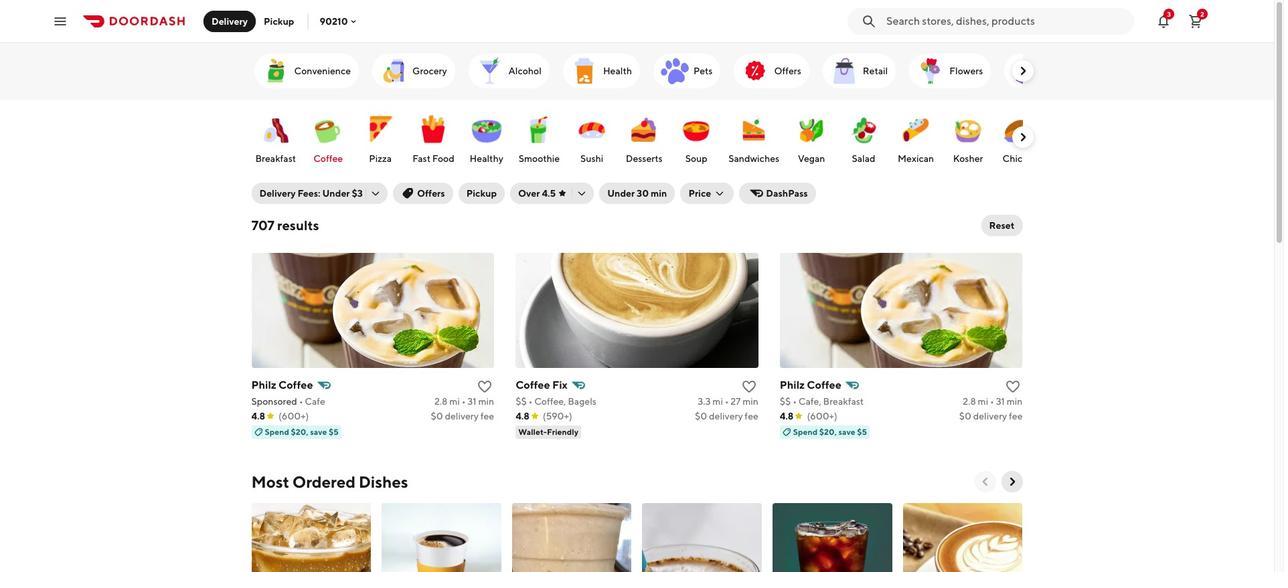 Task type: describe. For each thing, give the bounding box(es) containing it.
$$ for coffee
[[516, 397, 527, 407]]

pets
[[694, 66, 713, 76]]

bagels
[[568, 397, 597, 407]]

fast food
[[413, 153, 455, 164]]

1 fee from the left
[[481, 411, 494, 422]]

27
[[731, 397, 741, 407]]

delivery for $$ • cafe, breakfast
[[974, 411, 1008, 422]]

4.8 for $$ • coffee, bagels
[[516, 411, 530, 422]]

1 vertical spatial pickup
[[467, 188, 497, 199]]

2
[[1201, 10, 1205, 18]]

mi for $$ • cafe, breakfast
[[978, 397, 989, 407]]

alcohol image
[[474, 55, 506, 87]]

notification bell image
[[1156, 13, 1172, 29]]

grocery image
[[378, 55, 410, 87]]

dishes
[[359, 473, 408, 492]]

cafe
[[305, 397, 326, 407]]

$​0 for $$ • cafe, breakfast
[[960, 411, 972, 422]]

2 31 from the left
[[997, 397, 1005, 407]]

health image
[[569, 55, 601, 87]]

kosher
[[954, 153, 984, 164]]

1 $20, from the left
[[291, 427, 309, 437]]

1 vertical spatial pickup button
[[459, 183, 505, 204]]

1 delivery from the left
[[445, 411, 479, 422]]

2 button
[[1183, 8, 1210, 34]]

delivery for delivery fees: under $3
[[260, 188, 296, 199]]

707 results
[[252, 218, 319, 233]]

coffee up delivery fees: under $3
[[314, 153, 343, 164]]

sponsored • cafe
[[252, 397, 326, 407]]

1 mi from the left
[[450, 397, 460, 407]]

under 30 min button
[[600, 183, 675, 204]]

dashpass
[[767, 188, 808, 199]]

convenience
[[294, 66, 351, 76]]

previous button of carousel image
[[979, 476, 992, 489]]

soup
[[686, 153, 708, 164]]

$5 for click to add this store to your saved list icon related to $$ • cafe, breakfast
[[858, 427, 868, 437]]

3 • from the left
[[529, 397, 533, 407]]

convenience image
[[260, 55, 292, 87]]

healthy
[[470, 153, 504, 164]]

wallet-friendly
[[519, 427, 579, 437]]

most ordered dishes
[[252, 473, 408, 492]]

convenience link
[[254, 54, 359, 88]]

click to add this store to your saved list image for $$ • coffee, bagels
[[741, 379, 757, 395]]

delivery button
[[204, 10, 256, 32]]

alcohol link
[[469, 54, 550, 88]]

catering image
[[1010, 55, 1043, 87]]

sandwiches
[[729, 153, 780, 164]]

food
[[433, 153, 455, 164]]

1 2.8 from the left
[[435, 397, 448, 407]]

fee for $$ • coffee, bagels
[[745, 411, 759, 422]]

grocery link
[[372, 54, 455, 88]]

4.5
[[542, 188, 556, 199]]

alcohol
[[509, 66, 542, 76]]

2.8 mi • 31 min for 3rd click to add this store to your saved list icon from the right
[[435, 397, 494, 407]]

$$ • coffee, bagels
[[516, 397, 597, 407]]

spend $20, save $5 for 3rd click to add this store to your saved list icon from the right
[[265, 427, 339, 437]]

1 $​0 from the left
[[431, 411, 443, 422]]

save for click to add this store to your saved list icon related to $$ • cafe, breakfast
[[839, 427, 856, 437]]

reset
[[990, 220, 1015, 231]]

1 spend from the left
[[265, 427, 289, 437]]

flowers image
[[915, 55, 947, 87]]

2 • from the left
[[462, 397, 466, 407]]

philz for 3rd click to add this store to your saved list icon from the right
[[252, 379, 277, 392]]

save for 3rd click to add this store to your saved list icon from the right
[[310, 427, 327, 437]]

coffee up coffee,
[[516, 379, 550, 392]]

under 30 min
[[608, 188, 667, 199]]

next button of carousel image
[[1017, 64, 1030, 78]]

Store search: begin typing to search for stores available on DoorDash text field
[[887, 14, 1127, 28]]

delivery for delivery
[[212, 16, 248, 26]]

philz coffee for click to add this store to your saved list icon related to $$ • cafe, breakfast
[[780, 379, 842, 392]]

0 vertical spatial breakfast
[[256, 153, 296, 164]]

offers inside offers button
[[417, 188, 445, 199]]

delivery fees: under $3
[[260, 188, 363, 199]]

results
[[277, 218, 319, 233]]

90210 button
[[320, 16, 359, 26]]

flowers
[[950, 66, 984, 76]]

$​0 for $$ • coffee, bagels
[[695, 411, 708, 422]]

$$ • cafe, breakfast
[[780, 397, 864, 407]]

coffee up $$ • cafe, breakfast at the bottom right
[[807, 379, 842, 392]]

delivery for $$ • coffee, bagels
[[709, 411, 743, 422]]

1 under from the left
[[323, 188, 350, 199]]

707
[[252, 218, 275, 233]]

0 vertical spatial pickup button
[[256, 10, 302, 32]]

2.8 mi • 31 min for click to add this store to your saved list icon related to $$ • cafe, breakfast
[[963, 397, 1023, 407]]

pets image
[[659, 55, 691, 87]]

offers inside offers 'link'
[[775, 66, 802, 76]]

fees:
[[298, 188, 321, 199]]

price
[[689, 188, 712, 199]]

sushi
[[581, 153, 604, 164]]

5 • from the left
[[793, 397, 797, 407]]



Task type: vqa. For each thing, say whether or not it's contained in the screenshot.
right $5
yes



Task type: locate. For each thing, give the bounding box(es) containing it.
min inside button
[[651, 188, 667, 199]]

$​0 delivery fee for $$ • coffee, bagels
[[695, 411, 759, 422]]

1 click to add this store to your saved list image from the left
[[477, 379, 493, 395]]

$$ down coffee fix
[[516, 397, 527, 407]]

1 horizontal spatial $​0
[[695, 411, 708, 422]]

vegan
[[798, 153, 826, 164]]

chicken
[[1003, 153, 1039, 164]]

3 click to add this store to your saved list image from the left
[[1006, 379, 1022, 395]]

retail
[[863, 66, 888, 76]]

wallet-
[[519, 427, 547, 437]]

offers button
[[393, 183, 453, 204]]

1 horizontal spatial philz
[[780, 379, 805, 392]]

health
[[603, 66, 632, 76]]

under left $3 in the top of the page
[[323, 188, 350, 199]]

0 horizontal spatial $20,
[[291, 427, 309, 437]]

fix
[[553, 379, 568, 392]]

spend $20, save $5 down $$ • cafe, breakfast at the bottom right
[[794, 427, 868, 437]]

4.8 down $$ • cafe, breakfast at the bottom right
[[780, 411, 794, 422]]

1 horizontal spatial spend $20, save $5
[[794, 427, 868, 437]]

offers image
[[740, 55, 772, 87]]

1 horizontal spatial under
[[608, 188, 635, 199]]

delivery inside delivery button
[[212, 16, 248, 26]]

2 4.8 from the left
[[516, 411, 530, 422]]

pickup down the healthy
[[467, 188, 497, 199]]

$​0
[[431, 411, 443, 422], [695, 411, 708, 422], [960, 411, 972, 422]]

0 horizontal spatial spend
[[265, 427, 289, 437]]

3 4.8 from the left
[[780, 411, 794, 422]]

1 horizontal spatial 4.8
[[516, 411, 530, 422]]

2 horizontal spatial mi
[[978, 397, 989, 407]]

0 vertical spatial delivery
[[212, 16, 248, 26]]

2 under from the left
[[608, 188, 635, 199]]

4.8 down sponsored
[[252, 411, 265, 422]]

1 horizontal spatial pickup button
[[459, 183, 505, 204]]

2 philz coffee from the left
[[780, 379, 842, 392]]

1 horizontal spatial $5
[[858, 427, 868, 437]]

1 horizontal spatial $$
[[780, 397, 791, 407]]

0 horizontal spatial pickup
[[264, 16, 294, 26]]

1 horizontal spatial 2.8 mi • 31 min
[[963, 397, 1023, 407]]

1 vertical spatial breakfast
[[824, 397, 864, 407]]

retail link
[[823, 54, 896, 88]]

spend
[[265, 427, 289, 437], [794, 427, 818, 437]]

2 $20, from the left
[[820, 427, 837, 437]]

next button of carousel image right previous button of carousel icon
[[1006, 476, 1019, 489]]

1 horizontal spatial delivery
[[260, 188, 296, 199]]

pickup
[[264, 16, 294, 26], [467, 188, 497, 199]]

coffee fix
[[516, 379, 568, 392]]

1 horizontal spatial click to add this store to your saved list image
[[741, 379, 757, 395]]

3 $​0 delivery fee from the left
[[960, 411, 1023, 422]]

2 fee from the left
[[745, 411, 759, 422]]

0 horizontal spatial save
[[310, 427, 327, 437]]

1 31 from the left
[[468, 397, 477, 407]]

1 horizontal spatial mi
[[713, 397, 723, 407]]

0 horizontal spatial 2.8 mi • 31 min
[[435, 397, 494, 407]]

1 philz from the left
[[252, 379, 277, 392]]

1 vertical spatial next button of carousel image
[[1006, 476, 1019, 489]]

fee for $$ • cafe, breakfast
[[1009, 411, 1023, 422]]

friendly
[[547, 427, 579, 437]]

sponsored
[[252, 397, 297, 407]]

over
[[519, 188, 540, 199]]

$20, down sponsored • cafe
[[291, 427, 309, 437]]

philz
[[252, 379, 277, 392], [780, 379, 805, 392]]

click to add this store to your saved list image for $$ • cafe, breakfast
[[1006, 379, 1022, 395]]

2 click to add this store to your saved list image from the left
[[741, 379, 757, 395]]

under left 30
[[608, 188, 635, 199]]

0 horizontal spatial under
[[323, 188, 350, 199]]

fee
[[481, 411, 494, 422], [745, 411, 759, 422], [1009, 411, 1023, 422]]

$3
[[352, 188, 363, 199]]

6 • from the left
[[991, 397, 995, 407]]

3.3 mi • 27 min
[[698, 397, 759, 407]]

1 $​0 delivery fee from the left
[[431, 411, 494, 422]]

retail image
[[828, 55, 861, 87]]

$5 down $$ • cafe, breakfast at the bottom right
[[858, 427, 868, 437]]

1 horizontal spatial pickup
[[467, 188, 497, 199]]

2 delivery from the left
[[709, 411, 743, 422]]

2 spend from the left
[[794, 427, 818, 437]]

spend down sponsored
[[265, 427, 289, 437]]

spend $20, save $5 down sponsored • cafe
[[265, 427, 339, 437]]

1 horizontal spatial offers
[[775, 66, 802, 76]]

$$ for philz
[[780, 397, 791, 407]]

over 4.5
[[519, 188, 556, 199]]

2 $​0 delivery fee from the left
[[695, 411, 759, 422]]

1 $5 from the left
[[329, 427, 339, 437]]

1 $$ from the left
[[516, 397, 527, 407]]

0 horizontal spatial delivery
[[445, 411, 479, 422]]

1 • from the left
[[299, 397, 303, 407]]

0 horizontal spatial philz coffee
[[252, 379, 313, 392]]

smoothie
[[519, 153, 560, 164]]

under inside button
[[608, 188, 635, 199]]

0 horizontal spatial 2.8
[[435, 397, 448, 407]]

2 horizontal spatial $​0 delivery fee
[[960, 411, 1023, 422]]

ordered
[[293, 473, 356, 492]]

3
[[1168, 10, 1172, 18]]

$20,
[[291, 427, 309, 437], [820, 427, 837, 437]]

philz coffee
[[252, 379, 313, 392], [780, 379, 842, 392]]

2 horizontal spatial 4.8
[[780, 411, 794, 422]]

philz up cafe,
[[780, 379, 805, 392]]

1 horizontal spatial breakfast
[[824, 397, 864, 407]]

2 2.8 from the left
[[963, 397, 977, 407]]

save down $$ • cafe, breakfast at the bottom right
[[839, 427, 856, 437]]

coffee up sponsored • cafe
[[279, 379, 313, 392]]

(600+) down sponsored • cafe
[[279, 411, 309, 422]]

1 (600+) from the left
[[279, 411, 309, 422]]

2 philz from the left
[[780, 379, 805, 392]]

(600+) down $$ • cafe, breakfast at the bottom right
[[807, 411, 838, 422]]

2 horizontal spatial delivery
[[974, 411, 1008, 422]]

pickup button up convenience icon
[[256, 10, 302, 32]]

0 horizontal spatial $5
[[329, 427, 339, 437]]

3 items, open order cart image
[[1188, 13, 1204, 29]]

0 horizontal spatial $$
[[516, 397, 527, 407]]

2 horizontal spatial click to add this store to your saved list image
[[1006, 379, 1022, 395]]

0 horizontal spatial click to add this store to your saved list image
[[477, 379, 493, 395]]

pickup button down the healthy
[[459, 183, 505, 204]]

under
[[323, 188, 350, 199], [608, 188, 635, 199]]

coffee
[[314, 153, 343, 164], [279, 379, 313, 392], [516, 379, 550, 392], [807, 379, 842, 392]]

over 4.5 button
[[510, 183, 594, 204]]

$$ left cafe,
[[780, 397, 791, 407]]

coffee,
[[535, 397, 566, 407]]

pizza
[[369, 153, 392, 164]]

1 spend $20, save $5 from the left
[[265, 427, 339, 437]]

philz up sponsored
[[252, 379, 277, 392]]

4.8 up "wallet-"
[[516, 411, 530, 422]]

2 mi from the left
[[713, 397, 723, 407]]

health link
[[563, 54, 640, 88]]

salad
[[852, 153, 876, 164]]

$​0 delivery fee
[[431, 411, 494, 422], [695, 411, 759, 422], [960, 411, 1023, 422]]

fast
[[413, 153, 431, 164]]

2 spend $20, save $5 from the left
[[794, 427, 868, 437]]

2 $​0 from the left
[[695, 411, 708, 422]]

$5
[[329, 427, 339, 437], [858, 427, 868, 437]]

0 horizontal spatial 31
[[468, 397, 477, 407]]

philz coffee up sponsored • cafe
[[252, 379, 313, 392]]

2 $$ from the left
[[780, 397, 791, 407]]

delivery
[[445, 411, 479, 422], [709, 411, 743, 422], [974, 411, 1008, 422]]

next button of carousel image
[[1017, 131, 1030, 144], [1006, 476, 1019, 489]]

click to add this store to your saved list image
[[477, 379, 493, 395], [741, 379, 757, 395], [1006, 379, 1022, 395]]

0 horizontal spatial (600+)
[[279, 411, 309, 422]]

$5 up most ordered dishes
[[329, 427, 339, 437]]

30
[[637, 188, 649, 199]]

0 horizontal spatial mi
[[450, 397, 460, 407]]

3 fee from the left
[[1009, 411, 1023, 422]]

3.3
[[698, 397, 711, 407]]

flowers link
[[910, 54, 992, 88]]

0 horizontal spatial philz
[[252, 379, 277, 392]]

0 vertical spatial offers
[[775, 66, 802, 76]]

spend $20, save $5
[[265, 427, 339, 437], [794, 427, 868, 437]]

4.8 for $$ • cafe, breakfast
[[780, 411, 794, 422]]

1 4.8 from the left
[[252, 411, 265, 422]]

philz coffee for 3rd click to add this store to your saved list icon from the right
[[252, 379, 313, 392]]

2 horizontal spatial fee
[[1009, 411, 1023, 422]]

0 vertical spatial next button of carousel image
[[1017, 131, 1030, 144]]

1 horizontal spatial spend
[[794, 427, 818, 437]]

1 horizontal spatial fee
[[745, 411, 759, 422]]

1 horizontal spatial philz coffee
[[780, 379, 842, 392]]

pickup right delivery button
[[264, 16, 294, 26]]

1 vertical spatial delivery
[[260, 188, 296, 199]]

0 horizontal spatial delivery
[[212, 16, 248, 26]]

$​0 delivery fee for $$ • cafe, breakfast
[[960, 411, 1023, 422]]

0 vertical spatial pickup
[[264, 16, 294, 26]]

min
[[651, 188, 667, 199], [479, 397, 494, 407], [743, 397, 759, 407], [1007, 397, 1023, 407]]

3 delivery from the left
[[974, 411, 1008, 422]]

desserts
[[626, 153, 663, 164]]

1 horizontal spatial $20,
[[820, 427, 837, 437]]

mi
[[450, 397, 460, 407], [713, 397, 723, 407], [978, 397, 989, 407]]

open menu image
[[52, 13, 68, 29]]

1 save from the left
[[310, 427, 327, 437]]

1 horizontal spatial delivery
[[709, 411, 743, 422]]

1 horizontal spatial 31
[[997, 397, 1005, 407]]

reset button
[[982, 215, 1023, 236]]

0 horizontal spatial fee
[[481, 411, 494, 422]]

price button
[[681, 183, 734, 204]]

dashpass button
[[740, 183, 816, 204]]

breakfast
[[256, 153, 296, 164], [824, 397, 864, 407]]

offers link
[[734, 54, 810, 88]]

next button of carousel image up chicken at top right
[[1017, 131, 1030, 144]]

0 horizontal spatial spend $20, save $5
[[265, 427, 339, 437]]

2 (600+) from the left
[[807, 411, 838, 422]]

1 2.8 mi • 31 min from the left
[[435, 397, 494, 407]]

1 vertical spatial offers
[[417, 188, 445, 199]]

1 horizontal spatial $​0 delivery fee
[[695, 411, 759, 422]]

4.8
[[252, 411, 265, 422], [516, 411, 530, 422], [780, 411, 794, 422]]

save down cafe
[[310, 427, 327, 437]]

0 horizontal spatial $​0 delivery fee
[[431, 411, 494, 422]]

2.8 mi • 31 min
[[435, 397, 494, 407], [963, 397, 1023, 407]]

delivery
[[212, 16, 248, 26], [260, 188, 296, 199]]

breakfast up delivery fees: under $3
[[256, 153, 296, 164]]

(600+)
[[279, 411, 309, 422], [807, 411, 838, 422]]

31
[[468, 397, 477, 407], [997, 397, 1005, 407]]

3 mi from the left
[[978, 397, 989, 407]]

$5 for 3rd click to add this store to your saved list icon from the right
[[329, 427, 339, 437]]

2 horizontal spatial $​0
[[960, 411, 972, 422]]

grocery
[[413, 66, 447, 76]]

mi for $$ • coffee, bagels
[[713, 397, 723, 407]]

$$
[[516, 397, 527, 407], [780, 397, 791, 407]]

3 $​0 from the left
[[960, 411, 972, 422]]

cafe,
[[799, 397, 822, 407]]

0 horizontal spatial offers
[[417, 188, 445, 199]]

1 horizontal spatial save
[[839, 427, 856, 437]]

1 horizontal spatial (600+)
[[807, 411, 838, 422]]

save
[[310, 427, 327, 437], [839, 427, 856, 437]]

offers down fast food
[[417, 188, 445, 199]]

spend $20, save $5 for click to add this store to your saved list icon related to $$ • cafe, breakfast
[[794, 427, 868, 437]]

1 philz coffee from the left
[[252, 379, 313, 392]]

0 horizontal spatial 4.8
[[252, 411, 265, 422]]

offers right offers image
[[775, 66, 802, 76]]

philz for click to add this store to your saved list icon related to $$ • cafe, breakfast
[[780, 379, 805, 392]]

0 horizontal spatial breakfast
[[256, 153, 296, 164]]

pets link
[[654, 54, 721, 88]]

philz coffee up cafe,
[[780, 379, 842, 392]]

2 $5 from the left
[[858, 427, 868, 437]]

1 horizontal spatial 2.8
[[963, 397, 977, 407]]

2 2.8 mi • 31 min from the left
[[963, 397, 1023, 407]]

spend down cafe,
[[794, 427, 818, 437]]

$20, down $$ • cafe, breakfast at the bottom right
[[820, 427, 837, 437]]

90210
[[320, 16, 348, 26]]

mexican
[[898, 153, 935, 164]]

pickup button
[[256, 10, 302, 32], [459, 183, 505, 204]]

2 save from the left
[[839, 427, 856, 437]]

2.8
[[435, 397, 448, 407], [963, 397, 977, 407]]

(590+)
[[543, 411, 572, 422]]

0 horizontal spatial pickup button
[[256, 10, 302, 32]]

0 horizontal spatial $​0
[[431, 411, 443, 422]]

4 • from the left
[[725, 397, 729, 407]]

most
[[252, 473, 289, 492]]

breakfast right cafe,
[[824, 397, 864, 407]]



